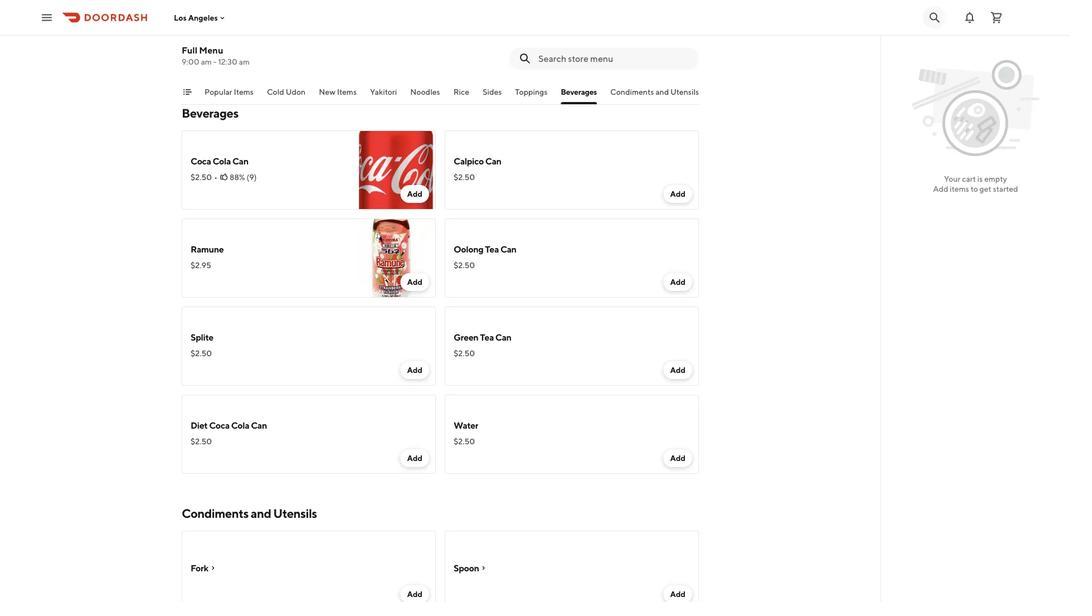 Task type: describe. For each thing, give the bounding box(es) containing it.
$2.50 for calpico can
[[454, 173, 475, 182]]

add for green tea can
[[670, 365, 686, 375]]

$2.50 •
[[191, 173, 217, 182]]

topping
[[243, 14, 275, 25]]

cold udon button
[[267, 86, 306, 104]]

1 vertical spatial condiments
[[182, 506, 249, 521]]

spoon
[[454, 563, 479, 573]]

sides button
[[483, 86, 502, 104]]

fork
[[191, 563, 208, 573]]

lover's
[[213, 14, 241, 25]]

diet
[[191, 420, 208, 431]]

1 vertical spatial coca
[[209, 420, 230, 431]]

$2.50 for splite
[[191, 349, 212, 358]]

yakitori button
[[370, 86, 397, 104]]

add for fork
[[407, 590, 423, 599]]

•
[[214, 173, 217, 182]]

fire
[[513, 29, 527, 38]]

add button for diet coca cola can
[[401, 449, 429, 467]]

add for calpico can
[[670, 189, 686, 198]]

1 vertical spatial and
[[251, 506, 271, 521]]

green tea can
[[454, 332, 512, 343]]

empty
[[985, 174, 1007, 183]]

$11.15
[[191, 42, 211, 51]]

notification bell image
[[963, 11, 977, 24]]

toppings
[[515, 87, 548, 96]]

new items button
[[319, 86, 357, 104]]

is
[[978, 174, 983, 183]]

cold udon
[[267, 87, 306, 96]]

0 vertical spatial beverages
[[561, 87, 597, 96]]

cart
[[962, 174, 976, 183]]

$2.50 left •
[[191, 173, 212, 182]]

1 vertical spatial utensils
[[273, 506, 317, 521]]

$2.50 for diet coca cola can
[[191, 437, 212, 446]]

rice button
[[454, 86, 469, 104]]

coca cola can
[[191, 156, 249, 166]]

full
[[182, 45, 197, 55]]

poached
[[560, 29, 592, 38]]

los angeles button
[[174, 13, 227, 22]]

green
[[454, 332, 479, 343]]

popular items
[[205, 87, 254, 96]]

add for water
[[670, 454, 686, 463]]

udon
[[286, 87, 306, 96]]

toppings button
[[515, 86, 548, 104]]

get
[[980, 184, 992, 193]]

cracker,
[[529, 29, 558, 38]]

(9)
[[247, 173, 257, 182]]

12:30
[[218, 57, 237, 66]]

condiments inside button
[[610, 87, 654, 96]]

coca cola can image
[[357, 130, 436, 210]]

$2.50 for water
[[454, 437, 475, 446]]

your
[[944, 174, 961, 183]]

calpico
[[454, 156, 484, 166]]

noodles button
[[410, 86, 440, 104]]

ground inside meat lover's topping combo beef & onion, fried chicken, ground chashu $11.15
[[294, 29, 322, 38]]

tea for oolong
[[485, 244, 499, 254]]

add for oolong tea can
[[670, 277, 686, 287]]

rice
[[454, 87, 469, 96]]

splite
[[191, 332, 213, 343]]

add for diet coca cola can
[[407, 454, 423, 463]]

show menu categories image
[[183, 88, 192, 96]]

condiments and utensils button
[[610, 86, 699, 104]]

utensils inside condiments and utensils button
[[671, 87, 699, 96]]

Item Search search field
[[539, 52, 690, 65]]

0 horizontal spatial condiments and utensils
[[182, 506, 317, 521]]



Task type: locate. For each thing, give the bounding box(es) containing it.
0 vertical spatial and
[[656, 87, 669, 96]]

can for oolong tea can
[[501, 244, 517, 254]]

0 vertical spatial condiments
[[610, 87, 654, 96]]

add for splite
[[407, 365, 423, 375]]

ground left chashu,
[[454, 29, 481, 38]]

ramune
[[191, 244, 224, 254]]

noodles
[[410, 87, 440, 96]]

$2.50 down splite
[[191, 349, 212, 358]]

0 vertical spatial coca
[[191, 156, 211, 166]]

coca up '$2.50 •'
[[191, 156, 211, 166]]

full menu 9:00 am - 12:30 am
[[182, 45, 250, 66]]

meat
[[191, 14, 211, 25]]

combo
[[277, 14, 306, 25]]

add button for calpico can
[[664, 185, 692, 203]]

1 horizontal spatial and
[[656, 87, 669, 96]]

chicken,
[[261, 29, 293, 38]]

popular
[[205, 87, 232, 96]]

and inside button
[[656, 87, 669, 96]]

items inside popular items button
[[234, 87, 254, 96]]

new items
[[319, 87, 357, 96]]

1 vertical spatial condiments and utensils
[[182, 506, 317, 521]]

0 horizontal spatial and
[[251, 506, 271, 521]]

add button for fork
[[401, 585, 429, 602]]

add
[[933, 184, 949, 193], [407, 189, 423, 198], [670, 189, 686, 198], [407, 277, 423, 287], [670, 277, 686, 287], [407, 365, 423, 375], [670, 365, 686, 375], [407, 454, 423, 463], [670, 454, 686, 463], [407, 590, 423, 599], [670, 590, 686, 599]]

1 horizontal spatial condiments and utensils
[[610, 87, 699, 96]]

0 vertical spatial condiments and utensils
[[610, 87, 699, 96]]

0 items, open order cart image
[[990, 11, 1003, 24]]

1 items from the left
[[234, 87, 254, 96]]

to
[[971, 184, 978, 193]]

angeles
[[188, 13, 218, 22]]

$2.50 down calpico
[[454, 173, 475, 182]]

utensils
[[671, 87, 699, 96], [273, 506, 317, 521]]

1 am from the left
[[201, 57, 212, 66]]

tea right green
[[480, 332, 494, 343]]

coca right diet
[[209, 420, 230, 431]]

ground down 'combo'
[[294, 29, 322, 38]]

coca
[[191, 156, 211, 166], [209, 420, 230, 431]]

am right 12:30
[[239, 57, 250, 66]]

1 horizontal spatial items
[[337, 87, 357, 96]]

1 horizontal spatial utensils
[[671, 87, 699, 96]]

0 horizontal spatial condiments
[[182, 506, 249, 521]]

can for green tea can
[[496, 332, 512, 343]]

0 horizontal spatial am
[[201, 57, 212, 66]]

0 horizontal spatial items
[[234, 87, 254, 96]]

add button for water
[[664, 449, 692, 467]]

add for spoon
[[670, 590, 686, 599]]

can
[[232, 156, 249, 166], [485, 156, 501, 166], [501, 244, 517, 254], [496, 332, 512, 343], [251, 420, 267, 431]]

tea right the oolong
[[485, 244, 499, 254]]

condiments and utensils
[[610, 87, 699, 96], [182, 506, 317, 521]]

add button for spoon
[[664, 585, 692, 602]]

items
[[950, 184, 969, 193]]

add button for oolong tea can
[[664, 273, 692, 291]]

0 horizontal spatial ground
[[294, 29, 322, 38]]

water
[[454, 420, 478, 431]]

am
[[201, 57, 212, 66], [239, 57, 250, 66]]

$2.95
[[191, 261, 211, 270]]

2 ground from the left
[[454, 29, 481, 38]]

2 items from the left
[[337, 87, 357, 96]]

$2.50 down the oolong
[[454, 261, 475, 270]]

cola up •
[[213, 156, 231, 166]]

add button for green tea can
[[664, 361, 692, 379]]

$2.50 for green tea can
[[454, 349, 475, 358]]

ground chashu, fire cracker, poached egg
[[454, 29, 607, 38]]

los
[[174, 13, 187, 22]]

$2.50 down green
[[454, 349, 475, 358]]

egg
[[593, 29, 607, 38]]

started
[[993, 184, 1018, 193]]

1 horizontal spatial beverages
[[561, 87, 597, 96]]

1 horizontal spatial ground
[[454, 29, 481, 38]]

0 horizontal spatial utensils
[[273, 506, 317, 521]]

ramune image
[[357, 219, 436, 298]]

1 horizontal spatial am
[[239, 57, 250, 66]]

0 vertical spatial utensils
[[671, 87, 699, 96]]

cola
[[213, 156, 231, 166], [231, 420, 249, 431]]

calpico can
[[454, 156, 501, 166]]

1 ground from the left
[[294, 29, 322, 38]]

beverages
[[561, 87, 597, 96], [182, 106, 239, 120]]

your cart is empty add items to get started
[[933, 174, 1018, 193]]

0 vertical spatial cola
[[213, 156, 231, 166]]

and
[[656, 87, 669, 96], [251, 506, 271, 521]]

beverages right 'toppings'
[[561, 87, 597, 96]]

oolong tea can
[[454, 244, 517, 254]]

items right new
[[337, 87, 357, 96]]

onion,
[[216, 29, 240, 38]]

add inside your cart is empty add items to get started
[[933, 184, 949, 193]]

9:00
[[182, 57, 199, 66]]

2 am from the left
[[239, 57, 250, 66]]

88%
[[230, 173, 245, 182]]

items for new items
[[337, 87, 357, 96]]

popular items button
[[205, 86, 254, 104]]

1 vertical spatial tea
[[480, 332, 494, 343]]

$2.50 down diet
[[191, 437, 212, 446]]

yakitori
[[370, 87, 397, 96]]

88% (9)
[[230, 173, 257, 182]]

$2.50 down water
[[454, 437, 475, 446]]

diet coca cola can
[[191, 420, 267, 431]]

items
[[234, 87, 254, 96], [337, 87, 357, 96]]

open menu image
[[40, 11, 54, 24]]

beverages down popular
[[182, 106, 239, 120]]

can for coca cola can
[[232, 156, 249, 166]]

tea for green
[[480, 332, 494, 343]]

items right popular
[[234, 87, 254, 96]]

cold
[[267, 87, 284, 96]]

1 vertical spatial beverages
[[182, 106, 239, 120]]

0 horizontal spatial beverages
[[182, 106, 239, 120]]

$2.50 for oolong tea can
[[454, 261, 475, 270]]

chashu,
[[483, 29, 512, 38]]

beef
[[191, 29, 207, 38]]

sides
[[483, 87, 502, 96]]

new
[[319, 87, 336, 96]]

condiments
[[610, 87, 654, 96], [182, 506, 249, 521]]

am left -
[[201, 57, 212, 66]]

los angeles
[[174, 13, 218, 22]]

cola right diet
[[231, 420, 249, 431]]

meat lover's topping combo beef & onion, fried chicken, ground chashu $11.15
[[191, 14, 351, 51]]

$2.50
[[191, 173, 212, 182], [454, 173, 475, 182], [454, 261, 475, 270], [191, 349, 212, 358], [454, 349, 475, 358], [191, 437, 212, 446], [454, 437, 475, 446]]

-
[[213, 57, 217, 66]]

chashu
[[323, 29, 351, 38]]

0 vertical spatial tea
[[485, 244, 499, 254]]

items inside new items button
[[337, 87, 357, 96]]

items for popular items
[[234, 87, 254, 96]]

&
[[209, 29, 214, 38]]

menu
[[199, 45, 223, 55]]

ground
[[294, 29, 322, 38], [454, 29, 481, 38]]

add button
[[401, 185, 429, 203], [664, 185, 692, 203], [401, 273, 429, 291], [664, 273, 692, 291], [401, 361, 429, 379], [664, 361, 692, 379], [401, 449, 429, 467], [664, 449, 692, 467], [401, 585, 429, 602], [664, 585, 692, 602]]

tea
[[485, 244, 499, 254], [480, 332, 494, 343]]

fried
[[241, 29, 260, 38]]

1 vertical spatial cola
[[231, 420, 249, 431]]

add button for splite
[[401, 361, 429, 379]]

oolong
[[454, 244, 484, 254]]

1 horizontal spatial condiments
[[610, 87, 654, 96]]



Task type: vqa. For each thing, say whether or not it's contained in the screenshot.
'Green Tea Can'
yes



